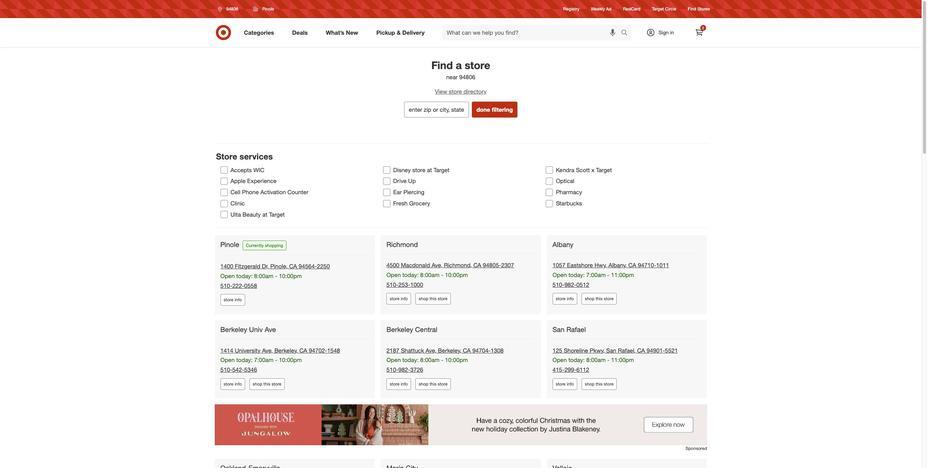 Task type: locate. For each thing, give the bounding box(es) containing it.
510- down '2187'
[[387, 367, 399, 374]]

berkeley central link
[[387, 326, 439, 335]]

pinole up 1400
[[221, 241, 239, 249]]

8:00am down dr,
[[254, 273, 274, 280]]

store info link down 222-
[[221, 295, 245, 306]]

1057
[[553, 262, 566, 269]]

open
[[387, 272, 401, 279], [553, 272, 567, 279], [221, 273, 235, 280], [221, 357, 235, 364], [387, 357, 401, 364], [553, 357, 567, 364]]

10:00pm inside '1414 university ave, berkeley, ca 94702-1548 open today: 7:00am - 10:00pm 510-542-5346'
[[279, 357, 302, 364]]

store info for berkeley univ ave
[[224, 382, 242, 387]]

store info down 510-982-0512 link
[[556, 297, 574, 302]]

ca right pinole,
[[289, 263, 297, 270]]

info down the 510-982-3726 link
[[401, 382, 408, 387]]

10:00pm down pinole,
[[279, 273, 302, 280]]

982-
[[565, 281, 577, 289], [399, 367, 411, 374]]

7:00am for berkeley univ ave
[[254, 357, 274, 364]]

0 vertical spatial san
[[553, 326, 565, 334]]

done filtering
[[477, 106, 513, 113]]

1 horizontal spatial find
[[688, 6, 697, 12]]

store info link for pinole
[[221, 295, 245, 306]]

today: inside 1057 eastshore hwy, albany, ca 94710-1011 open today: 7:00am - 11:00pm 510-982-0512
[[569, 272, 585, 279]]

ca inside 1400 fitzgerald dr, pinole, ca 94564-2250 open today: 8:00am - 10:00pm 510-222-0558
[[289, 263, 297, 270]]

store right view
[[449, 88, 462, 95]]

store info link down the 510-982-3726 link
[[387, 379, 411, 391]]

info for richmond
[[401, 297, 408, 302]]

ear piercing
[[394, 189, 425, 196]]

san left rafael
[[553, 326, 565, 334]]

ave, inside '1414 university ave, berkeley, ca 94702-1548 open today: 7:00am - 10:00pm 510-542-5346'
[[262, 347, 273, 355]]

weekly ad link
[[591, 6, 612, 12]]

0 horizontal spatial berkeley,
[[275, 347, 298, 355]]

open inside 1057 eastshore hwy, albany, ca 94710-1011 open today: 7:00am - 11:00pm 510-982-0512
[[553, 272, 567, 279]]

10:00pm inside 1400 fitzgerald dr, pinole, ca 94564-2250 open today: 8:00am - 10:00pm 510-222-0558
[[279, 273, 302, 280]]

berkeley up 1414
[[221, 326, 247, 334]]

ca left 94704- at bottom
[[463, 347, 471, 355]]

1 vertical spatial pinole
[[221, 241, 239, 249]]

info down the 542- at the bottom of the page
[[235, 382, 242, 387]]

1 vertical spatial at
[[263, 211, 268, 219]]

shop this store for albany
[[585, 297, 614, 302]]

510- inside 2187 shattuck ave, berkeley, ca 94704-1308 open today: 8:00am - 10:00pm 510-982-3726
[[387, 367, 399, 374]]

berkeley, inside 2187 shattuck ave, berkeley, ca 94704-1308 open today: 8:00am - 10:00pm 510-982-3726
[[438, 347, 462, 355]]

94806 left pinole dropdown button
[[226, 6, 238, 12]]

piercing
[[404, 189, 425, 196]]

10:00pm inside 4500 macdonald ave, richmond, ca 94805-2307 open today: 8:00am - 10:00pm 510-253-1000
[[445, 272, 468, 279]]

store down '1414 university ave, berkeley, ca 94702-1548 open today: 7:00am - 10:00pm 510-542-5346'
[[272, 382, 282, 387]]

510- down 4500
[[387, 281, 399, 289]]

open up 415-
[[553, 357, 567, 364]]

ave, left richmond,
[[432, 262, 443, 269]]

find inside find a store near 94806
[[432, 59, 453, 72]]

1 horizontal spatial berkeley
[[387, 326, 414, 334]]

pinole,
[[271, 263, 288, 270]]

shop down 6112
[[585, 382, 595, 387]]

1 vertical spatial 7:00am
[[254, 357, 274, 364]]

Starbucks checkbox
[[546, 200, 553, 207]]

510-222-0558 link
[[221, 283, 257, 290]]

store info link for albany
[[553, 294, 578, 305]]

What can we help you find? suggestions appear below search field
[[443, 25, 623, 41]]

rafael
[[567, 326, 586, 334]]

7:00am down hwy,
[[587, 272, 606, 279]]

ave, right shattuck
[[426, 347, 437, 355]]

1 horizontal spatial 982-
[[565, 281, 577, 289]]

berkeley, for berkeley univ ave
[[275, 347, 298, 355]]

ca inside 4500 macdonald ave, richmond, ca 94805-2307 open today: 8:00am - 10:00pm 510-253-1000
[[474, 262, 482, 269]]

1000
[[411, 281, 424, 289]]

ca for pinole
[[289, 263, 297, 270]]

shop this store down 6112
[[585, 382, 614, 387]]

open inside 1400 fitzgerald dr, pinole, ca 94564-2250 open today: 8:00am - 10:00pm 510-222-0558
[[221, 273, 235, 280]]

today: down the eastshore
[[569, 272, 585, 279]]

fitzgerald
[[235, 263, 260, 270]]

shop this store button down 6112
[[582, 379, 617, 391]]

shop for albany
[[585, 297, 595, 302]]

store info link for berkeley central
[[387, 379, 411, 391]]

richmond
[[387, 241, 418, 249]]

shop this store for berkeley central
[[419, 382, 448, 387]]

berkeley, inside '1414 university ave, berkeley, ca 94702-1548 open today: 7:00am - 10:00pm 510-542-5346'
[[275, 347, 298, 355]]

7:00am inside '1414 university ave, berkeley, ca 94702-1548 open today: 7:00am - 10:00pm 510-542-5346'
[[254, 357, 274, 364]]

this down 4500 macdonald ave, richmond, ca 94805-2307 open today: 8:00am - 10:00pm 510-253-1000
[[430, 297, 437, 302]]

1 horizontal spatial pinole
[[262, 6, 274, 12]]

kendra
[[556, 167, 575, 174]]

0 horizontal spatial 7:00am
[[254, 357, 274, 364]]

982- inside 1057 eastshore hwy, albany, ca 94710-1011 open today: 7:00am - 11:00pm 510-982-0512
[[565, 281, 577, 289]]

5346
[[244, 367, 257, 374]]

store info for pinole
[[224, 298, 242, 303]]

10:00pm down 2187 shattuck ave, berkeley, ca 94704-1308 link on the bottom of page
[[445, 357, 468, 364]]

store inside find a store near 94806
[[465, 59, 491, 72]]

today: inside 125 shoreline pkwy, san rafael, ca 94901-5521 open today: 8:00am - 11:00pm 415-299-6112
[[569, 357, 585, 364]]

enter zip or city, state
[[409, 106, 465, 113]]

982- down shattuck
[[399, 367, 411, 374]]

apple
[[231, 178, 246, 185]]

shop this store button for richmond
[[416, 294, 451, 305]]

store services
[[216, 151, 273, 162]]

94806 inside dropdown button
[[226, 6, 238, 12]]

- down 2187 shattuck ave, berkeley, ca 94704-1308 link on the bottom of page
[[441, 357, 444, 364]]

510- for berkeley central
[[387, 367, 399, 374]]

11:00pm down rafael,
[[612, 357, 634, 364]]

redcard link
[[624, 6, 641, 12]]

ear
[[394, 189, 402, 196]]

weekly ad
[[591, 6, 612, 12]]

berkeley, down ave
[[275, 347, 298, 355]]

open down 4500
[[387, 272, 401, 279]]

today: down fitzgerald
[[237, 273, 253, 280]]

shop for berkeley univ ave
[[253, 382, 262, 387]]

store info down 299-
[[556, 382, 574, 387]]

sponsored
[[686, 447, 708, 452]]

store down 415-
[[556, 382, 566, 387]]

open for berkeley central
[[387, 357, 401, 364]]

510- inside 1057 eastshore hwy, albany, ca 94710-1011 open today: 7:00am - 11:00pm 510-982-0512
[[553, 281, 565, 289]]

- down 125 shoreline pkwy, san rafael, ca 94901-5521 link
[[608, 357, 610, 364]]

store info down the 542- at the bottom of the page
[[224, 382, 242, 387]]

- for albany
[[608, 272, 610, 279]]

store info for albany
[[556, 297, 574, 302]]

1 vertical spatial 11:00pm
[[612, 357, 634, 364]]

1 vertical spatial 982-
[[399, 367, 411, 374]]

today: down macdonald in the bottom left of the page
[[403, 272, 419, 279]]

ulta beauty at target
[[231, 211, 285, 219]]

8:00am for richmond
[[421, 272, 440, 279]]

berkeley, for berkeley central
[[438, 347, 462, 355]]

stores
[[698, 6, 711, 12]]

find a store near 94806
[[432, 59, 491, 81]]

this down 125 shoreline pkwy, san rafael, ca 94901-5521 open today: 8:00am - 11:00pm 415-299-6112
[[596, 382, 603, 387]]

510- inside 1400 fitzgerald dr, pinole, ca 94564-2250 open today: 8:00am - 10:00pm 510-222-0558
[[221, 283, 232, 290]]

ca right rafael,
[[638, 347, 646, 355]]

shop for berkeley central
[[419, 382, 429, 387]]

ave, for berkeley central
[[426, 347, 437, 355]]

- inside 1400 fitzgerald dr, pinole, ca 94564-2250 open today: 8:00am - 10:00pm 510-222-0558
[[275, 273, 278, 280]]

Ear Piercing checkbox
[[383, 189, 391, 196]]

1414 university ave, berkeley, ca 94702-1548 link
[[221, 347, 340, 355]]

1011
[[657, 262, 670, 269]]

advertisement region
[[215, 405, 708, 446]]

1 11:00pm from the top
[[612, 272, 634, 279]]

ave, inside 4500 macdonald ave, richmond, ca 94805-2307 open today: 8:00am - 10:00pm 510-253-1000
[[432, 262, 443, 269]]

982- for albany
[[565, 281, 577, 289]]

5521
[[665, 347, 678, 355]]

info for berkeley central
[[401, 382, 408, 387]]

8:00am for pinole
[[254, 273, 274, 280]]

10:00pm for pinole
[[279, 273, 302, 280]]

info for berkeley univ ave
[[235, 382, 242, 387]]

store info link down the 542- at the bottom of the page
[[221, 379, 245, 391]]

today: down shoreline
[[569, 357, 585, 364]]

2 berkeley, from the left
[[438, 347, 462, 355]]

berkeley,
[[275, 347, 298, 355], [438, 347, 462, 355]]

10:00pm for berkeley central
[[445, 357, 468, 364]]

rafael,
[[618, 347, 636, 355]]

open down '2187'
[[387, 357, 401, 364]]

- inside 4500 macdonald ave, richmond, ca 94805-2307 open today: 8:00am - 10:00pm 510-253-1000
[[441, 272, 444, 279]]

ca left 94805-
[[474, 262, 482, 269]]

shop for richmond
[[419, 297, 429, 302]]

510- down '1057'
[[553, 281, 565, 289]]

94805-
[[483, 262, 502, 269]]

cell
[[231, 189, 241, 196]]

store info link for san rafael
[[553, 379, 578, 391]]

open down 1400
[[221, 273, 235, 280]]

today: inside 2187 shattuck ave, berkeley, ca 94704-1308 open today: 8:00am - 10:00pm 510-982-3726
[[403, 357, 419, 364]]

1 berkeley, from the left
[[275, 347, 298, 355]]

0 horizontal spatial berkeley
[[221, 326, 247, 334]]

510- down 1400
[[221, 283, 232, 290]]

store services group
[[221, 165, 709, 221]]

ave, for berkeley univ ave
[[262, 347, 273, 355]]

pinole up the categories link
[[262, 6, 274, 12]]

0 horizontal spatial san
[[553, 326, 565, 334]]

find for stores
[[688, 6, 697, 12]]

today: inside 4500 macdonald ave, richmond, ca 94805-2307 open today: 8:00am - 10:00pm 510-253-1000
[[403, 272, 419, 279]]

0558
[[244, 283, 257, 290]]

510- inside '1414 university ave, berkeley, ca 94702-1548 open today: 7:00am - 10:00pm 510-542-5346'
[[221, 367, 232, 374]]

info down 510-982-0512 link
[[567, 297, 574, 302]]

11:00pm down albany, at right
[[612, 272, 634, 279]]

at for store
[[427, 167, 432, 174]]

delivery
[[403, 29, 425, 36]]

- for pinole
[[275, 273, 278, 280]]

open inside 4500 macdonald ave, richmond, ca 94805-2307 open today: 8:00am - 10:00pm 510-253-1000
[[387, 272, 401, 279]]

- for richmond
[[441, 272, 444, 279]]

x
[[592, 167, 595, 174]]

shop down 0512
[[585, 297, 595, 302]]

shop this store button down 5346
[[250, 379, 285, 391]]

store info for berkeley central
[[390, 382, 408, 387]]

shop this store down 1000
[[419, 297, 448, 302]]

8:00am up 3726
[[421, 357, 440, 364]]

510- inside 4500 macdonald ave, richmond, ca 94805-2307 open today: 8:00am - 10:00pm 510-253-1000
[[387, 281, 399, 289]]

1 vertical spatial find
[[432, 59, 453, 72]]

info
[[401, 297, 408, 302], [567, 297, 574, 302], [235, 298, 242, 303], [235, 382, 242, 387], [401, 382, 408, 387], [567, 382, 574, 387]]

8:00am inside 4500 macdonald ave, richmond, ca 94805-2307 open today: 8:00am - 10:00pm 510-253-1000
[[421, 272, 440, 279]]

beauty
[[243, 211, 261, 219]]

10:00pm inside 2187 shattuck ave, berkeley, ca 94704-1308 open today: 8:00am - 10:00pm 510-982-3726
[[445, 357, 468, 364]]

2187 shattuck ave, berkeley, ca 94704-1308 link
[[387, 347, 504, 355]]

drive
[[394, 178, 407, 185]]

store down 4500 macdonald ave, richmond, ca 94805-2307 open today: 8:00am - 10:00pm 510-253-1000
[[438, 297, 448, 302]]

this down '1414 university ave, berkeley, ca 94702-1548 open today: 7:00am - 10:00pm 510-542-5346'
[[264, 382, 271, 387]]

today:
[[403, 272, 419, 279], [569, 272, 585, 279], [237, 273, 253, 280], [237, 357, 253, 364], [403, 357, 419, 364], [569, 357, 585, 364]]

ave,
[[432, 262, 443, 269], [262, 347, 273, 355], [426, 347, 437, 355]]

shop down 5346
[[253, 382, 262, 387]]

what's
[[326, 29, 345, 36]]

1 horizontal spatial berkeley,
[[438, 347, 462, 355]]

1 horizontal spatial san
[[607, 347, 617, 355]]

0 horizontal spatial 982-
[[399, 367, 411, 374]]

open down '1057'
[[553, 272, 567, 279]]

10:00pm for richmond
[[445, 272, 468, 279]]

at right disney
[[427, 167, 432, 174]]

1 berkeley from the left
[[221, 326, 247, 334]]

store info down 222-
[[224, 298, 242, 303]]

scott
[[576, 167, 590, 174]]

1 vertical spatial san
[[607, 347, 617, 355]]

pickup & delivery link
[[370, 25, 434, 41]]

0 vertical spatial find
[[688, 6, 697, 12]]

san rafael link
[[553, 326, 588, 335]]

store info link for berkeley univ ave
[[221, 379, 245, 391]]

1 horizontal spatial at
[[427, 167, 432, 174]]

berkeley up '2187'
[[387, 326, 414, 334]]

fresh grocery
[[394, 200, 431, 207]]

richmond link
[[387, 241, 420, 249]]

store info link down 253-
[[387, 294, 411, 305]]

Ulta Beauty at Target checkbox
[[221, 211, 228, 219]]

- inside '1414 university ave, berkeley, ca 94702-1548 open today: 7:00am - 10:00pm 510-542-5346'
[[275, 357, 278, 364]]

berkeley, left 94704- at bottom
[[438, 347, 462, 355]]

10:00pm down richmond,
[[445, 272, 468, 279]]

find
[[688, 6, 697, 12], [432, 59, 453, 72]]

125 shoreline pkwy, san rafael, ca 94901-5521 link
[[553, 347, 678, 355]]

san right the pkwy,
[[607, 347, 617, 355]]

info down 222-
[[235, 298, 242, 303]]

3726
[[411, 367, 424, 374]]

2 berkeley from the left
[[387, 326, 414, 334]]

1308
[[491, 347, 504, 355]]

target for disney store at target
[[434, 167, 450, 174]]

store info down the 510-982-3726 link
[[390, 382, 408, 387]]

store info link down 510-982-0512 link
[[553, 294, 578, 305]]

phone
[[242, 189, 259, 196]]

ave, inside 2187 shattuck ave, berkeley, ca 94704-1308 open today: 8:00am - 10:00pm 510-982-3726
[[426, 347, 437, 355]]

store
[[465, 59, 491, 72], [449, 88, 462, 95], [413, 167, 426, 174], [390, 297, 400, 302], [438, 297, 448, 302], [556, 297, 566, 302], [604, 297, 614, 302], [224, 298, 234, 303], [224, 382, 234, 387], [272, 382, 282, 387], [390, 382, 400, 387], [438, 382, 448, 387], [556, 382, 566, 387], [604, 382, 614, 387]]

search
[[618, 30, 636, 37]]

target for kendra scott x target
[[597, 167, 612, 174]]

8:00am inside 2187 shattuck ave, berkeley, ca 94704-1308 open today: 8:00am - 10:00pm 510-982-3726
[[421, 357, 440, 364]]

Pharmacy checkbox
[[546, 189, 553, 196]]

pickup
[[377, 29, 395, 36]]

store info link for richmond
[[387, 294, 411, 305]]

ca inside 2187 shattuck ave, berkeley, ca 94704-1308 open today: 8:00am - 10:00pm 510-982-3726
[[463, 347, 471, 355]]

shop this store for richmond
[[419, 297, 448, 302]]

ca right albany, at right
[[629, 262, 637, 269]]

store info link down 299-
[[553, 379, 578, 391]]

11:00pm
[[612, 272, 634, 279], [612, 357, 634, 364]]

today: down university
[[237, 357, 253, 364]]

berkeley
[[221, 326, 247, 334], [387, 326, 414, 334]]

today: down shattuck
[[403, 357, 419, 364]]

store up up
[[413, 167, 426, 174]]

shop this store button for berkeley central
[[416, 379, 451, 391]]

dr,
[[262, 263, 269, 270]]

up
[[408, 178, 416, 185]]

- for berkeley univ ave
[[275, 357, 278, 364]]

510- for berkeley univ ave
[[221, 367, 232, 374]]

94806 button
[[213, 3, 246, 16]]

Accepts WIC checkbox
[[221, 167, 228, 174]]

7:00am inside 1057 eastshore hwy, albany, ca 94710-1011 open today: 7:00am - 11:00pm 510-982-0512
[[587, 272, 606, 279]]

-
[[441, 272, 444, 279], [608, 272, 610, 279], [275, 273, 278, 280], [275, 357, 278, 364], [441, 357, 444, 364], [608, 357, 610, 364]]

299-
[[565, 367, 577, 374]]

enter zip or city, state button
[[404, 102, 469, 118]]

1 horizontal spatial 94806
[[460, 74, 476, 81]]

shop down 3726
[[419, 382, 429, 387]]

optical
[[556, 178, 575, 185]]

open for berkeley univ ave
[[221, 357, 235, 364]]

store info
[[390, 297, 408, 302], [556, 297, 574, 302], [224, 298, 242, 303], [224, 382, 242, 387], [390, 382, 408, 387], [556, 382, 574, 387]]

store info for san rafael
[[556, 382, 574, 387]]

94806
[[226, 6, 238, 12], [460, 74, 476, 81]]

albany link
[[553, 241, 575, 249]]

shop this store button down 0512
[[582, 294, 617, 305]]

8:00am
[[421, 272, 440, 279], [254, 273, 274, 280], [421, 357, 440, 364], [587, 357, 606, 364]]

info down 299-
[[567, 382, 574, 387]]

1 vertical spatial 94806
[[460, 74, 476, 81]]

0 vertical spatial 982-
[[565, 281, 577, 289]]

ca left 94702-
[[300, 347, 307, 355]]

8:00am for berkeley central
[[421, 357, 440, 364]]

510-982-3726 link
[[387, 367, 424, 374]]

- inside 125 shoreline pkwy, san rafael, ca 94901-5521 open today: 8:00am - 11:00pm 415-299-6112
[[608, 357, 610, 364]]

8:00am inside 1400 fitzgerald dr, pinole, ca 94564-2250 open today: 8:00am - 10:00pm 510-222-0558
[[254, 273, 274, 280]]

7:00am up 5346
[[254, 357, 274, 364]]

shop this store button for berkeley univ ave
[[250, 379, 285, 391]]

store down 125 shoreline pkwy, san rafael, ca 94901-5521 open today: 8:00am - 11:00pm 415-299-6112
[[604, 382, 614, 387]]

weekly
[[591, 6, 605, 12]]

4500 macdonald ave, richmond, ca 94805-2307 open today: 8:00am - 10:00pm 510-253-1000
[[387, 262, 514, 289]]

982- inside 2187 shattuck ave, berkeley, ca 94704-1308 open today: 8:00am - 10:00pm 510-982-3726
[[399, 367, 411, 374]]

ave, for richmond
[[432, 262, 443, 269]]

0 vertical spatial 11:00pm
[[612, 272, 634, 279]]

1 horizontal spatial 7:00am
[[587, 272, 606, 279]]

target circle link
[[653, 6, 677, 12]]

0 vertical spatial 94806
[[226, 6, 238, 12]]

shop this store down 0512
[[585, 297, 614, 302]]

open inside 125 shoreline pkwy, san rafael, ca 94901-5521 open today: 8:00am - 11:00pm 415-299-6112
[[553, 357, 567, 364]]

0 horizontal spatial 94806
[[226, 6, 238, 12]]

982- down the eastshore
[[565, 281, 577, 289]]

7:00am
[[587, 272, 606, 279], [254, 357, 274, 364]]

ca inside '1414 university ave, berkeley, ca 94702-1548 open today: 7:00am - 10:00pm 510-542-5346'
[[300, 347, 307, 355]]

- down 1414 university ave, berkeley, ca 94702-1548 link
[[275, 357, 278, 364]]

open inside '1414 university ave, berkeley, ca 94702-1548 open today: 7:00am - 10:00pm 510-542-5346'
[[221, 357, 235, 364]]

shop this store button down 3726
[[416, 379, 451, 391]]

10:00pm down 1414 university ave, berkeley, ca 94702-1548 link
[[279, 357, 302, 364]]

view store directory link
[[207, 88, 715, 96]]

info down 253-
[[401, 297, 408, 302]]

at for beauty
[[263, 211, 268, 219]]

0 horizontal spatial find
[[432, 59, 453, 72]]

this down 2187 shattuck ave, berkeley, ca 94704-1308 open today: 8:00am - 10:00pm 510-982-3726 at bottom
[[430, 382, 437, 387]]

510- for pinole
[[221, 283, 232, 290]]

- down the 4500 macdonald ave, richmond, ca 94805-2307 link on the bottom of the page
[[441, 272, 444, 279]]

- inside 1057 eastshore hwy, albany, ca 94710-1011 open today: 7:00am - 11:00pm 510-982-0512
[[608, 272, 610, 279]]

0 vertical spatial at
[[427, 167, 432, 174]]

0 vertical spatial 7:00am
[[587, 272, 606, 279]]

today: inside 1400 fitzgerald dr, pinole, ca 94564-2250 open today: 8:00am - 10:00pm 510-222-0558
[[237, 273, 253, 280]]

ave, right university
[[262, 347, 273, 355]]

8:00am up 1000
[[421, 272, 440, 279]]

today: inside '1414 university ave, berkeley, ca 94702-1548 open today: 7:00am - 10:00pm 510-542-5346'
[[237, 357, 253, 364]]

94806 down a
[[460, 74, 476, 81]]

find left stores
[[688, 6, 697, 12]]

shop this store for berkeley univ ave
[[253, 382, 282, 387]]

today: for pinole
[[237, 273, 253, 280]]

this for albany
[[596, 297, 603, 302]]

open inside 2187 shattuck ave, berkeley, ca 94704-1308 open today: 8:00am - 10:00pm 510-982-3726
[[387, 357, 401, 364]]

0 vertical spatial pinole
[[262, 6, 274, 12]]

- down 1057 eastshore hwy, albany, ca 94710-1011 link
[[608, 272, 610, 279]]

- inside 2187 shattuck ave, berkeley, ca 94704-1308 open today: 8:00am - 10:00pm 510-982-3726
[[441, 357, 444, 364]]

this for richmond
[[430, 297, 437, 302]]

2 11:00pm from the top
[[612, 357, 634, 364]]

- down 1400 fitzgerald dr, pinole, ca 94564-2250 link
[[275, 273, 278, 280]]

0 horizontal spatial at
[[263, 211, 268, 219]]

ca inside 1057 eastshore hwy, albany, ca 94710-1011 open today: 7:00am - 11:00pm 510-982-0512
[[629, 262, 637, 269]]

shop this store down 3726
[[419, 382, 448, 387]]

store down 510-982-0512 link
[[556, 297, 566, 302]]

san
[[553, 326, 565, 334], [607, 347, 617, 355]]

albany
[[553, 241, 574, 249]]



Task type: describe. For each thing, give the bounding box(es) containing it.
open for richmond
[[387, 272, 401, 279]]

ca for berkeley central
[[463, 347, 471, 355]]

accepts wic
[[231, 167, 265, 174]]

0 horizontal spatial pinole
[[221, 241, 239, 249]]

- for berkeley central
[[441, 357, 444, 364]]

this for san rafael
[[596, 382, 603, 387]]

open for albany
[[553, 272, 567, 279]]

open for pinole
[[221, 273, 235, 280]]

510- for richmond
[[387, 281, 399, 289]]

ad
[[607, 6, 612, 12]]

san inside 125 shoreline pkwy, san rafael, ca 94901-5521 open today: 8:00am - 11:00pm 415-299-6112
[[607, 347, 617, 355]]

university
[[235, 347, 261, 355]]

shop this store for san rafael
[[585, 382, 614, 387]]

Drive Up checkbox
[[383, 178, 391, 185]]

view
[[435, 88, 448, 95]]

222-
[[232, 283, 244, 290]]

11:00pm inside 1057 eastshore hwy, albany, ca 94710-1011 open today: 7:00am - 11:00pm 510-982-0512
[[612, 272, 634, 279]]

deals link
[[286, 25, 317, 41]]

zip
[[424, 106, 432, 113]]

what's new
[[326, 29, 358, 36]]

hwy,
[[595, 262, 607, 269]]

today: for berkeley univ ave
[[237, 357, 253, 364]]

2 link
[[692, 25, 708, 41]]

415-299-6112 link
[[553, 367, 590, 374]]

shoreline
[[564, 347, 589, 355]]

categories link
[[238, 25, 283, 41]]

store inside "link"
[[449, 88, 462, 95]]

categories
[[244, 29, 274, 36]]

sign
[[659, 29, 669, 36]]

this for berkeley central
[[430, 382, 437, 387]]

94710-
[[638, 262, 657, 269]]

store down 1057 eastshore hwy, albany, ca 94710-1011 open today: 7:00am - 11:00pm 510-982-0512
[[604, 297, 614, 302]]

2187
[[387, 347, 400, 355]]

today: for richmond
[[403, 272, 419, 279]]

Kendra Scott x Target checkbox
[[546, 167, 553, 174]]

415-
[[553, 367, 565, 374]]

982- for berkeley central
[[399, 367, 411, 374]]

shattuck
[[401, 347, 424, 355]]

counter
[[288, 189, 309, 196]]

store info for richmond
[[390, 297, 408, 302]]

1400
[[221, 263, 233, 270]]

view store directory
[[435, 88, 487, 95]]

510-253-1000 link
[[387, 281, 424, 289]]

pickup & delivery
[[377, 29, 425, 36]]

8:00am inside 125 shoreline pkwy, san rafael, ca 94901-5521 open today: 8:00am - 11:00pm 415-299-6112
[[587, 357, 606, 364]]

search button
[[618, 25, 636, 42]]

macdonald
[[401, 262, 430, 269]]

today: for berkeley central
[[403, 357, 419, 364]]

shop for san rafael
[[585, 382, 595, 387]]

target circle
[[653, 6, 677, 12]]

currently shopping
[[246, 243, 283, 249]]

city,
[[440, 106, 450, 113]]

store inside group
[[413, 167, 426, 174]]

state
[[452, 106, 465, 113]]

1400 fitzgerald dr, pinole, ca 94564-2250 open today: 8:00am - 10:00pm 510-222-0558
[[221, 263, 330, 290]]

central
[[415, 326, 438, 334]]

filtering
[[492, 106, 513, 113]]

94704-
[[473, 347, 491, 355]]

store down the 542- at the bottom of the page
[[224, 382, 234, 387]]

berkeley for berkeley central
[[387, 326, 414, 334]]

7:00am for albany
[[587, 272, 606, 279]]

registry
[[564, 6, 580, 12]]

Clinic checkbox
[[221, 200, 228, 207]]

ca for berkeley univ ave
[[300, 347, 307, 355]]

Apple Experience checkbox
[[221, 178, 228, 185]]

94901-
[[647, 347, 665, 355]]

store down 2187 shattuck ave, berkeley, ca 94704-1308 open today: 8:00am - 10:00pm 510-982-3726 at bottom
[[438, 382, 448, 387]]

Cell Phone Activation Counter checkbox
[[221, 189, 228, 196]]

6112
[[577, 367, 590, 374]]

125 shoreline pkwy, san rafael, ca 94901-5521 open today: 8:00am - 11:00pm 415-299-6112
[[553, 347, 678, 374]]

542-
[[232, 367, 244, 374]]

1057 eastshore hwy, albany, ca 94710-1011 link
[[553, 262, 670, 269]]

ca for albany
[[629, 262, 637, 269]]

richmond,
[[444, 262, 472, 269]]

info for san rafael
[[567, 382, 574, 387]]

directory
[[464, 88, 487, 95]]

circle
[[666, 6, 677, 12]]

2
[[703, 26, 705, 30]]

find stores link
[[688, 6, 711, 12]]

510-982-0512 link
[[553, 281, 590, 289]]

pinole inside dropdown button
[[262, 6, 274, 12]]

store down the 510-982-3726 link
[[390, 382, 400, 387]]

target for ulta beauty at target
[[269, 211, 285, 219]]

wic
[[254, 167, 265, 174]]

shop this store button for san rafael
[[582, 379, 617, 391]]

Fresh Grocery checkbox
[[383, 200, 391, 207]]

done
[[477, 106, 491, 113]]

4500
[[387, 262, 400, 269]]

510- for albany
[[553, 281, 565, 289]]

11:00pm inside 125 shoreline pkwy, san rafael, ca 94901-5521 open today: 8:00am - 11:00pm 415-299-6112
[[612, 357, 634, 364]]

10:00pm for berkeley univ ave
[[279, 357, 302, 364]]

find stores
[[688, 6, 711, 12]]

drive up
[[394, 178, 416, 185]]

ca for richmond
[[474, 262, 482, 269]]

near
[[447, 74, 458, 81]]

&
[[397, 29, 401, 36]]

currently
[[246, 243, 264, 249]]

1400 fitzgerald dr, pinole, ca 94564-2250 link
[[221, 263, 330, 270]]

this for berkeley univ ave
[[264, 382, 271, 387]]

94806 inside find a store near 94806
[[460, 74, 476, 81]]

94702-
[[309, 347, 327, 355]]

shopping
[[265, 243, 283, 249]]

sign in link
[[641, 25, 686, 41]]

san rafael
[[553, 326, 586, 334]]

Optical checkbox
[[546, 178, 553, 185]]

store down 253-
[[390, 297, 400, 302]]

253-
[[399, 281, 411, 289]]

univ
[[249, 326, 263, 334]]

Disney store at Target checkbox
[[383, 167, 391, 174]]

berkeley central
[[387, 326, 438, 334]]

activation
[[261, 189, 286, 196]]

berkeley for berkeley univ ave
[[221, 326, 247, 334]]

store down 222-
[[224, 298, 234, 303]]

find for a
[[432, 59, 453, 72]]

apple experience
[[231, 178, 277, 185]]

kendra scott x target
[[556, 167, 612, 174]]

clinic
[[231, 200, 245, 207]]

shop this store button for albany
[[582, 294, 617, 305]]

info for albany
[[567, 297, 574, 302]]

store
[[216, 151, 237, 162]]

0512
[[577, 281, 590, 289]]

cell phone activation counter
[[231, 189, 309, 196]]

eastshore
[[567, 262, 593, 269]]

today: for albany
[[569, 272, 585, 279]]

berkeley univ ave link
[[221, 326, 278, 335]]

1414
[[221, 347, 233, 355]]

info for pinole
[[235, 298, 242, 303]]

1057 eastshore hwy, albany, ca 94710-1011 open today: 7:00am - 11:00pm 510-982-0512
[[553, 262, 670, 289]]

redcard
[[624, 6, 641, 12]]

pharmacy
[[556, 189, 583, 196]]

ca inside 125 shoreline pkwy, san rafael, ca 94901-5521 open today: 8:00am - 11:00pm 415-299-6112
[[638, 347, 646, 355]]

ulta
[[231, 211, 241, 219]]

done filtering button
[[472, 102, 518, 118]]



Task type: vqa. For each thing, say whether or not it's contained in the screenshot.
the bottommost Find
yes



